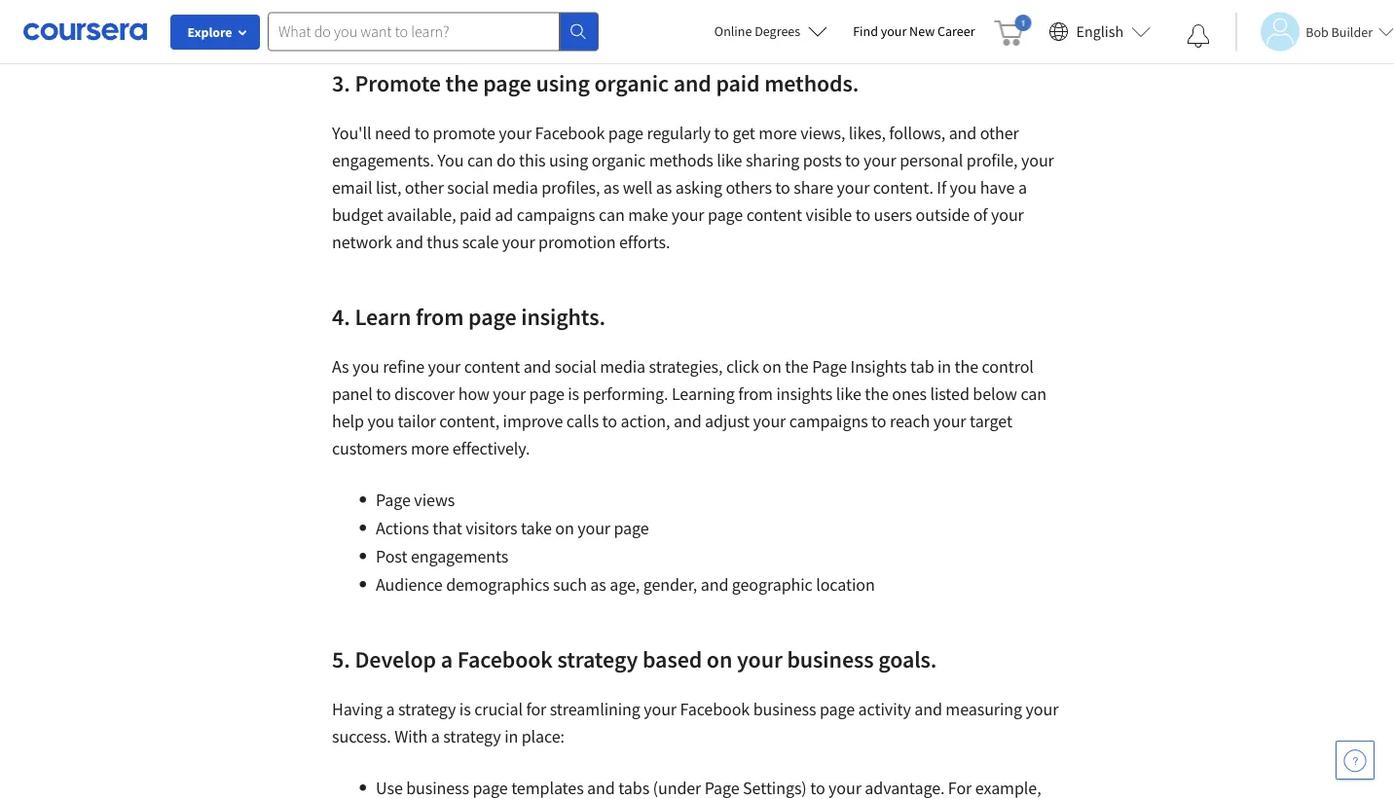 Task type: describe. For each thing, give the bounding box(es) containing it.
business inside having a strategy is crucial for streamlining your facebook business page activity and measuring your success. with a strategy in place:
[[753, 699, 817, 721]]

insights
[[851, 356, 907, 378]]

as right the 'well'
[[656, 177, 672, 199]]

ones
[[892, 383, 927, 405]]

and down "available,"
[[396, 231, 423, 253]]

location
[[816, 574, 875, 596]]

content inside you'll need to promote your facebook page regularly to get more views, likes, follows, and other engagements. you can do this using organic methods like sharing posts to your personal profile, your email list, other social media profiles, as well as asking others to share your content. if you have a budget available, paid ad campaigns can make your page content visible to users outside of your network and thus scale your promotion efforts.
[[747, 204, 803, 226]]

that
[[433, 518, 462, 539]]

regularly
[[647, 122, 711, 144]]

with
[[395, 726, 428, 748]]

having a strategy is crucial for streamlining your facebook business page activity and measuring your success. with a strategy in place:
[[332, 699, 1059, 748]]

0 vertical spatial business
[[787, 645, 874, 674]]

page left insights.
[[468, 302, 517, 331]]

target
[[970, 410, 1013, 432]]

page inside having a strategy is crucial for streamlining your facebook business page activity and measuring your success. with a strategy in place:
[[820, 699, 855, 721]]

to right calls
[[602, 410, 617, 432]]

others
[[726, 177, 772, 199]]

visible
[[806, 204, 852, 226]]

streamlining
[[550, 699, 641, 721]]

online degrees
[[715, 22, 801, 40]]

content,
[[439, 410, 500, 432]]

engagements.
[[332, 149, 434, 171]]

and inside having a strategy is crucial for streamlining your facebook business page activity and measuring your success. with a strategy in place:
[[915, 699, 943, 721]]

engagements
[[411, 546, 509, 568]]

sharing
[[746, 149, 800, 171]]

your right of
[[991, 204, 1024, 226]]

as you refine your content and social media strategies, click on the page insights tab in the control panel to discover how your page is performing. learning from insights like the ones listed below can help you tailor content, improve calls to action, and adjust your campaigns to reach your target customers more effectively.
[[332, 356, 1047, 460]]

discover
[[394, 383, 455, 405]]

media inside you'll need to promote your facebook page regularly to get more views, likes, follows, and other engagements. you can do this using organic methods like sharing posts to your personal profile, your email list, other social media profiles, as well as asking others to share your content. if you have a budget available, paid ad campaigns can make your page content visible to users outside of your network and thus scale your promotion efforts.
[[493, 177, 538, 199]]

views,
[[801, 122, 846, 144]]

0 vertical spatial paid
[[716, 68, 760, 97]]

methods
[[649, 149, 714, 171]]

well
[[623, 177, 653, 199]]

promote
[[433, 122, 496, 144]]

available,
[[387, 204, 456, 226]]

your up do
[[499, 122, 532, 144]]

success.
[[332, 726, 391, 748]]

show notifications image
[[1187, 24, 1211, 48]]

if
[[937, 177, 947, 199]]

coursera image
[[23, 16, 147, 47]]

new
[[910, 22, 935, 40]]

your down geographic
[[737, 645, 783, 674]]

adjust
[[705, 410, 750, 432]]

learn
[[355, 302, 411, 331]]

degrees
[[755, 22, 801, 40]]

you inside you'll need to promote your facebook page regularly to get more views, likes, follows, and other engagements. you can do this using organic methods like sharing posts to your personal profile, your email list, other social media profiles, as well as asking others to share your content. if you have a budget available, paid ad campaigns can make your page content visible to users outside of your network and thus scale your promotion efforts.
[[950, 177, 977, 199]]

builder
[[1332, 23, 1373, 40]]

visitors
[[466, 518, 518, 539]]

more inside as you refine your content and social media strategies, click on the page insights tab in the control panel to discover how your page is performing. learning from insights like the ones listed below can help you tailor content, improve calls to action, and adjust your campaigns to reach your target customers more effectively.
[[411, 438, 449, 460]]

promote
[[355, 68, 441, 97]]

activity
[[859, 699, 911, 721]]

english
[[1077, 22, 1124, 41]]

to right panel
[[376, 383, 391, 405]]

users
[[874, 204, 913, 226]]

based
[[643, 645, 702, 674]]

to left users on the top right of page
[[856, 204, 871, 226]]

social inside you'll need to promote your facebook page regularly to get more views, likes, follows, and other engagements. you can do this using organic methods like sharing posts to your personal profile, your email list, other social media profiles, as well as asking others to share your content. if you have a budget available, paid ad campaigns can make your page content visible to users outside of your network and thus scale your promotion efforts.
[[447, 177, 489, 199]]

shopping cart: 1 item image
[[995, 15, 1032, 46]]

to down sharing
[[775, 177, 790, 199]]

follows,
[[889, 122, 946, 144]]

your up visible
[[837, 177, 870, 199]]

help center image
[[1344, 749, 1367, 772]]

to left reach
[[872, 410, 887, 432]]

ad
[[495, 204, 513, 226]]

the up the listed
[[955, 356, 979, 378]]

network
[[332, 231, 392, 253]]

list,
[[376, 177, 402, 199]]

click
[[726, 356, 759, 378]]

content.
[[873, 177, 934, 199]]

your down ad
[[502, 231, 535, 253]]

your right find
[[881, 22, 907, 40]]

campaigns inside as you refine your content and social media strategies, click on the page insights tab in the control panel to discover how your page is performing. learning from insights like the ones listed below can help you tailor content, improve calls to action, and adjust your campaigns to reach your target customers more effectively.
[[790, 410, 868, 432]]

budget
[[332, 204, 383, 226]]

on inside as you refine your content and social media strategies, click on the page insights tab in the control panel to discover how your page is performing. learning from insights like the ones listed below can help you tailor content, improve calls to action, and adjust your campaigns to reach your target customers more effectively.
[[763, 356, 782, 378]]

profile,
[[967, 149, 1018, 171]]

from inside as you refine your content and social media strategies, click on the page insights tab in the control panel to discover how your page is performing. learning from insights like the ones listed below can help you tailor content, improve calls to action, and adjust your campaigns to reach your target customers more effectively.
[[738, 383, 773, 405]]

demographics
[[446, 574, 550, 596]]

a right with
[[431, 726, 440, 748]]

improve
[[503, 410, 563, 432]]

page inside page views actions that visitors take on your page post engagements audience demographics such as age, gender, and geographic location
[[614, 518, 649, 539]]

using inside you'll need to promote your facebook page regularly to get more views, likes, follows, and other engagements. you can do this using organic methods like sharing posts to your personal profile, your email list, other social media profiles, as well as asking others to share your content. if you have a budget available, paid ad campaigns can make your page content visible to users outside of your network and thus scale your promotion efforts.
[[549, 149, 588, 171]]

a right develop
[[441, 645, 453, 674]]

of
[[974, 204, 988, 226]]

your down based
[[644, 699, 677, 721]]

measuring
[[946, 699, 1023, 721]]

is inside having a strategy is crucial for streamlining your facebook business page activity and measuring your success. with a strategy in place:
[[460, 699, 471, 721]]

likes,
[[849, 122, 886, 144]]

have
[[980, 177, 1015, 199]]

like inside you'll need to promote your facebook page regularly to get more views, likes, follows, and other engagements. you can do this using organic methods like sharing posts to your personal profile, your email list, other social media profiles, as well as asking others to share your content. if you have a budget available, paid ad campaigns can make your page content visible to users outside of your network and thus scale your promotion efforts.
[[717, 149, 742, 171]]

outside
[[916, 204, 970, 226]]

page inside page views actions that visitors take on your page post engagements audience demographics such as age, gender, and geographic location
[[376, 489, 411, 511]]

4.
[[332, 302, 350, 331]]

your right profile,
[[1022, 149, 1054, 171]]

how
[[458, 383, 490, 405]]

and up profile,
[[949, 122, 977, 144]]

as
[[332, 356, 349, 378]]

having
[[332, 699, 383, 721]]

listed
[[930, 383, 970, 405]]

performing.
[[583, 383, 668, 405]]

develop
[[355, 645, 436, 674]]

bob builder
[[1306, 23, 1373, 40]]

refine
[[383, 356, 425, 378]]

find
[[853, 22, 878, 40]]

as inside page views actions that visitors take on your page post engagements audience demographics such as age, gender, and geographic location
[[590, 574, 606, 596]]

your down asking
[[672, 204, 705, 226]]

tailor
[[398, 410, 436, 432]]

age,
[[610, 574, 640, 596]]

get
[[733, 122, 756, 144]]

for
[[526, 699, 547, 721]]

english button
[[1042, 0, 1159, 63]]

take
[[521, 518, 552, 539]]

need
[[375, 122, 411, 144]]

posts
[[803, 149, 842, 171]]

strategies,
[[649, 356, 723, 378]]

more inside you'll need to promote your facebook page regularly to get more views, likes, follows, and other engagements. you can do this using organic methods like sharing posts to your personal profile, your email list, other social media profiles, as well as asking others to share your content. if you have a budget available, paid ad campaigns can make your page content visible to users outside of your network and thus scale your promotion efforts.
[[759, 122, 797, 144]]

1 vertical spatial you
[[353, 356, 379, 378]]



Task type: locate. For each thing, give the bounding box(es) containing it.
is
[[568, 383, 579, 405], [460, 699, 471, 721]]

0 vertical spatial more
[[759, 122, 797, 144]]

can
[[467, 149, 493, 171], [599, 204, 625, 226], [1021, 383, 1047, 405]]

and up "improve"
[[524, 356, 551, 378]]

0 vertical spatial on
[[763, 356, 782, 378]]

1 horizontal spatial media
[[600, 356, 646, 378]]

post
[[376, 546, 407, 568]]

0 vertical spatial social
[[447, 177, 489, 199]]

1 horizontal spatial is
[[568, 383, 579, 405]]

you right "as"
[[353, 356, 379, 378]]

page left activity
[[820, 699, 855, 721]]

and inside page views actions that visitors take on your page post engagements audience demographics such as age, gender, and geographic location
[[701, 574, 729, 596]]

other up "available,"
[[405, 177, 444, 199]]

page up age,
[[614, 518, 649, 539]]

1 horizontal spatial from
[[738, 383, 773, 405]]

explore button
[[170, 15, 260, 50]]

the up insights in the right of the page
[[785, 356, 809, 378]]

like down get
[[717, 149, 742, 171]]

2 vertical spatial strategy
[[443, 726, 501, 748]]

0 vertical spatial facebook
[[535, 122, 605, 144]]

page up "improve"
[[529, 383, 565, 405]]

1 horizontal spatial campaigns
[[790, 410, 868, 432]]

your
[[881, 22, 907, 40], [499, 122, 532, 144], [864, 149, 897, 171], [1022, 149, 1054, 171], [837, 177, 870, 199], [672, 204, 705, 226], [991, 204, 1024, 226], [502, 231, 535, 253], [428, 356, 461, 378], [493, 383, 526, 405], [753, 410, 786, 432], [934, 410, 967, 432], [578, 518, 611, 539], [737, 645, 783, 674], [644, 699, 677, 721], [1026, 699, 1059, 721]]

0 vertical spatial page
[[812, 356, 847, 378]]

customers
[[332, 438, 407, 460]]

1 vertical spatial more
[[411, 438, 449, 460]]

is up calls
[[568, 383, 579, 405]]

social inside as you refine your content and social media strategies, click on the page insights tab in the control panel to discover how your page is performing. learning from insights like the ones listed below can help you tailor content, improve calls to action, and adjust your campaigns to reach your target customers more effectively.
[[555, 356, 597, 378]]

can left do
[[467, 149, 493, 171]]

0 vertical spatial campaigns
[[517, 204, 596, 226]]

1 vertical spatial is
[[460, 699, 471, 721]]

0 horizontal spatial page
[[376, 489, 411, 511]]

your down the listed
[[934, 410, 967, 432]]

What do you want to learn? text field
[[268, 12, 560, 51]]

paid inside you'll need to promote your facebook page regularly to get more views, likes, follows, and other engagements. you can do this using organic methods like sharing posts to your personal profile, your email list, other social media profiles, as well as asking others to share your content. if you have a budget available, paid ad campaigns can make your page content visible to users outside of your network and thus scale your promotion efforts.
[[460, 204, 492, 226]]

content down others
[[747, 204, 803, 226]]

audience
[[376, 574, 443, 596]]

to left get
[[714, 122, 729, 144]]

1 vertical spatial social
[[555, 356, 597, 378]]

1 vertical spatial campaigns
[[790, 410, 868, 432]]

strategy up with
[[398, 699, 456, 721]]

in inside having a strategy is crucial for streamlining your facebook business page activity and measuring your success. with a strategy in place:
[[505, 726, 518, 748]]

media inside as you refine your content and social media strategies, click on the page insights tab in the control panel to discover how your page is performing. learning from insights like the ones listed below can help you tailor content, improve calls to action, and adjust your campaigns to reach your target customers more effectively.
[[600, 356, 646, 378]]

like down the insights
[[836, 383, 862, 405]]

you
[[950, 177, 977, 199], [353, 356, 379, 378], [368, 410, 394, 432]]

0 horizontal spatial like
[[717, 149, 742, 171]]

on right click
[[763, 356, 782, 378]]

0 horizontal spatial social
[[447, 177, 489, 199]]

2 vertical spatial can
[[1021, 383, 1047, 405]]

page views actions that visitors take on your page post engagements audience demographics such as age, gender, and geographic location
[[376, 489, 875, 596]]

1 horizontal spatial paid
[[716, 68, 760, 97]]

paid
[[716, 68, 760, 97], [460, 204, 492, 226]]

strategy up streamlining
[[557, 645, 638, 674]]

as left the 'well'
[[604, 177, 620, 199]]

1 vertical spatial using
[[549, 149, 588, 171]]

views
[[414, 489, 455, 511]]

on for take
[[555, 518, 574, 539]]

0 vertical spatial from
[[416, 302, 464, 331]]

0 vertical spatial is
[[568, 383, 579, 405]]

using up this
[[536, 68, 590, 97]]

insights.
[[521, 302, 606, 331]]

1 vertical spatial media
[[600, 356, 646, 378]]

find your new career link
[[843, 19, 985, 44]]

on for based
[[707, 645, 733, 674]]

from down click
[[738, 383, 773, 405]]

scale
[[462, 231, 499, 253]]

learning
[[672, 383, 735, 405]]

facebook down based
[[680, 699, 750, 721]]

None search field
[[268, 12, 599, 51]]

4. learn from page insights.
[[332, 302, 610, 331]]

facebook inside you'll need to promote your facebook page regularly to get more views, likes, follows, and other engagements. you can do this using organic methods like sharing posts to your personal profile, your email list, other social media profiles, as well as asking others to share your content. if you have a budget available, paid ad campaigns can make your page content visible to users outside of your network and thus scale your promotion efforts.
[[535, 122, 605, 144]]

calls
[[567, 410, 599, 432]]

email
[[332, 177, 372, 199]]

0 horizontal spatial media
[[493, 177, 538, 199]]

campaigns down insights in the right of the page
[[790, 410, 868, 432]]

0 horizontal spatial campaigns
[[517, 204, 596, 226]]

page inside as you refine your content and social media strategies, click on the page insights tab in the control panel to discover how your page is performing. learning from insights like the ones listed below can help you tailor content, improve calls to action, and adjust your campaigns to reach your target customers more effectively.
[[812, 356, 847, 378]]

online
[[715, 22, 752, 40]]

more
[[759, 122, 797, 144], [411, 438, 449, 460]]

and right activity
[[915, 699, 943, 721]]

thus
[[427, 231, 459, 253]]

on inside page views actions that visitors take on your page post engagements audience demographics such as age, gender, and geographic location
[[555, 518, 574, 539]]

organic up the 'well'
[[592, 149, 646, 171]]

as left age,
[[590, 574, 606, 596]]

your right how
[[493, 383, 526, 405]]

facebook up this
[[535, 122, 605, 144]]

methods.
[[765, 68, 859, 97]]

1 vertical spatial business
[[753, 699, 817, 721]]

page
[[812, 356, 847, 378], [376, 489, 411, 511]]

0 horizontal spatial is
[[460, 699, 471, 721]]

1 vertical spatial organic
[[592, 149, 646, 171]]

like inside as you refine your content and social media strategies, click on the page insights tab in the control panel to discover how your page is performing. learning from insights like the ones listed below can help you tailor content, improve calls to action, and adjust your campaigns to reach your target customers more effectively.
[[836, 383, 862, 405]]

can left make
[[599, 204, 625, 226]]

0 vertical spatial like
[[717, 149, 742, 171]]

2 vertical spatial on
[[707, 645, 733, 674]]

geographic
[[732, 574, 813, 596]]

in inside as you refine your content and social media strategies, click on the page insights tab in the control panel to discover how your page is performing. learning from insights like the ones listed below can help you tailor content, improve calls to action, and adjust your campaigns to reach your target customers more effectively.
[[938, 356, 951, 378]]

page up promote
[[483, 68, 531, 97]]

like
[[717, 149, 742, 171], [836, 383, 862, 405]]

is left crucial
[[460, 699, 471, 721]]

1 horizontal spatial more
[[759, 122, 797, 144]]

can inside as you refine your content and social media strategies, click on the page insights tab in the control panel to discover how your page is performing. learning from insights like the ones listed below can help you tailor content, improve calls to action, and adjust your campaigns to reach your target customers more effectively.
[[1021, 383, 1047, 405]]

3. promote the page using organic and paid methods.
[[332, 68, 864, 97]]

organic
[[595, 68, 669, 97], [592, 149, 646, 171]]

1 vertical spatial other
[[405, 177, 444, 199]]

content inside as you refine your content and social media strategies, click on the page insights tab in the control panel to discover how your page is performing. learning from insights like the ones listed below can help you tailor content, improve calls to action, and adjust your campaigns to reach your target customers more effectively.
[[464, 356, 520, 378]]

page inside as you refine your content and social media strategies, click on the page insights tab in the control panel to discover how your page is performing. learning from insights like the ones listed below can help you tailor content, improve calls to action, and adjust your campaigns to reach your target customers more effectively.
[[529, 383, 565, 405]]

page left regularly
[[608, 122, 644, 144]]

insights
[[777, 383, 833, 405]]

using up profiles,
[[549, 149, 588, 171]]

0 vertical spatial strategy
[[557, 645, 638, 674]]

you'll need to promote your facebook page regularly to get more views, likes, follows, and other engagements. you can do this using organic methods like sharing posts to your personal profile, your email list, other social media profiles, as well as asking others to share your content. if you have a budget available, paid ad campaigns can make your page content visible to users outside of your network and thus scale your promotion efforts.
[[332, 122, 1054, 253]]

in right 'tab'
[[938, 356, 951, 378]]

0 horizontal spatial from
[[416, 302, 464, 331]]

career
[[938, 22, 975, 40]]

paid up get
[[716, 68, 760, 97]]

a right have
[[1018, 177, 1027, 199]]

facebook
[[535, 122, 605, 144], [457, 645, 553, 674], [680, 699, 750, 721]]

0 horizontal spatial paid
[[460, 204, 492, 226]]

0 vertical spatial media
[[493, 177, 538, 199]]

your right take
[[578, 518, 611, 539]]

as
[[604, 177, 620, 199], [656, 177, 672, 199], [590, 574, 606, 596]]

is inside as you refine your content and social media strategies, click on the page insights tab in the control panel to discover how your page is performing. learning from insights like the ones listed below can help you tailor content, improve calls to action, and adjust your campaigns to reach your target customers more effectively.
[[568, 383, 579, 405]]

the up promote
[[446, 68, 479, 97]]

page down others
[[708, 204, 743, 226]]

on right take
[[555, 518, 574, 539]]

2 vertical spatial facebook
[[680, 699, 750, 721]]

on right based
[[707, 645, 733, 674]]

and up regularly
[[674, 68, 712, 97]]

reach
[[890, 410, 930, 432]]

bob builder button
[[1236, 12, 1395, 51]]

1 horizontal spatial on
[[707, 645, 733, 674]]

bob
[[1306, 23, 1329, 40]]

asking
[[676, 177, 723, 199]]

1 vertical spatial on
[[555, 518, 574, 539]]

explore
[[187, 23, 232, 41]]

actions
[[376, 518, 429, 539]]

action,
[[621, 410, 670, 432]]

control
[[982, 356, 1034, 378]]

and down 'learning'
[[674, 410, 702, 432]]

to
[[415, 122, 430, 144], [714, 122, 729, 144], [845, 149, 860, 171], [775, 177, 790, 199], [856, 204, 871, 226], [376, 383, 391, 405], [602, 410, 617, 432], [872, 410, 887, 432]]

you up the customers
[[368, 410, 394, 432]]

0 horizontal spatial other
[[405, 177, 444, 199]]

1 horizontal spatial can
[[599, 204, 625, 226]]

your up discover
[[428, 356, 461, 378]]

page up insights in the right of the page
[[812, 356, 847, 378]]

your right adjust
[[753, 410, 786, 432]]

you
[[438, 149, 464, 171]]

2 horizontal spatial on
[[763, 356, 782, 378]]

more up sharing
[[759, 122, 797, 144]]

this
[[519, 149, 546, 171]]

and right gender,
[[701, 574, 729, 596]]

organic inside you'll need to promote your facebook page regularly to get more views, likes, follows, and other engagements. you can do this using organic methods like sharing posts to your personal profile, your email list, other social media profiles, as well as asking others to share your content. if you have a budget available, paid ad campaigns can make your page content visible to users outside of your network and thus scale your promotion efforts.
[[592, 149, 646, 171]]

1 vertical spatial strategy
[[398, 699, 456, 721]]

to right posts on the top right
[[845, 149, 860, 171]]

1 vertical spatial facebook
[[457, 645, 553, 674]]

to right need
[[415, 122, 430, 144]]

0 horizontal spatial more
[[411, 438, 449, 460]]

0 vertical spatial can
[[467, 149, 493, 171]]

social down you
[[447, 177, 489, 199]]

such
[[553, 574, 587, 596]]

paid up scale
[[460, 204, 492, 226]]

social down insights.
[[555, 356, 597, 378]]

campaigns inside you'll need to promote your facebook page regularly to get more views, likes, follows, and other engagements. you can do this using organic methods like sharing posts to your personal profile, your email list, other social media profiles, as well as asking others to share your content. if you have a budget available, paid ad campaigns can make your page content visible to users outside of your network and thus scale your promotion efforts.
[[517, 204, 596, 226]]

facebook inside having a strategy is crucial for streamlining your facebook business page activity and measuring your success. with a strategy in place:
[[680, 699, 750, 721]]

0 vertical spatial in
[[938, 356, 951, 378]]

0 vertical spatial using
[[536, 68, 590, 97]]

tab
[[911, 356, 934, 378]]

0 vertical spatial you
[[950, 177, 977, 199]]

in down crucial
[[505, 726, 518, 748]]

share
[[794, 177, 834, 199]]

efforts.
[[619, 231, 670, 253]]

0 vertical spatial organic
[[595, 68, 669, 97]]

1 vertical spatial page
[[376, 489, 411, 511]]

your right "measuring"
[[1026, 699, 1059, 721]]

crucial
[[474, 699, 523, 721]]

the
[[446, 68, 479, 97], [785, 356, 809, 378], [955, 356, 979, 378], [865, 383, 889, 405]]

personal
[[900, 149, 963, 171]]

in
[[938, 356, 951, 378], [505, 726, 518, 748]]

1 horizontal spatial other
[[980, 122, 1019, 144]]

a inside you'll need to promote your facebook page regularly to get more views, likes, follows, and other engagements. you can do this using organic methods like sharing posts to your personal profile, your email list, other social media profiles, as well as asking others to share your content. if you have a budget available, paid ad campaigns can make your page content visible to users outside of your network and thus scale your promotion efforts.
[[1018, 177, 1027, 199]]

effectively.
[[453, 438, 530, 460]]

1 horizontal spatial page
[[812, 356, 847, 378]]

0 vertical spatial other
[[980, 122, 1019, 144]]

organic up regularly
[[595, 68, 669, 97]]

campaigns down profiles,
[[517, 204, 596, 226]]

you right if
[[950, 177, 977, 199]]

page up actions
[[376, 489, 411, 511]]

can down control
[[1021, 383, 1047, 405]]

content up how
[[464, 356, 520, 378]]

1 horizontal spatial in
[[938, 356, 951, 378]]

1 vertical spatial in
[[505, 726, 518, 748]]

1 horizontal spatial social
[[555, 356, 597, 378]]

1 vertical spatial paid
[[460, 204, 492, 226]]

other up profile,
[[980, 122, 1019, 144]]

profiles,
[[542, 177, 600, 199]]

media up performing.
[[600, 356, 646, 378]]

campaigns
[[517, 204, 596, 226], [790, 410, 868, 432]]

media down do
[[493, 177, 538, 199]]

1 vertical spatial like
[[836, 383, 862, 405]]

you'll
[[332, 122, 371, 144]]

media
[[493, 177, 538, 199], [600, 356, 646, 378]]

2 vertical spatial you
[[368, 410, 394, 432]]

1 vertical spatial content
[[464, 356, 520, 378]]

1 vertical spatial can
[[599, 204, 625, 226]]

0 horizontal spatial on
[[555, 518, 574, 539]]

a right having
[[386, 699, 395, 721]]

1 vertical spatial from
[[738, 383, 773, 405]]

0 horizontal spatial content
[[464, 356, 520, 378]]

2 horizontal spatial can
[[1021, 383, 1047, 405]]

the down the insights
[[865, 383, 889, 405]]

1 horizontal spatial content
[[747, 204, 803, 226]]

0 horizontal spatial in
[[505, 726, 518, 748]]

3.
[[332, 68, 350, 97]]

your down likes,
[[864, 149, 897, 171]]

1 horizontal spatial like
[[836, 383, 862, 405]]

below
[[973, 383, 1018, 405]]

0 vertical spatial content
[[747, 204, 803, 226]]

facebook up crucial
[[457, 645, 553, 674]]

find your new career
[[853, 22, 975, 40]]

help
[[332, 410, 364, 432]]

strategy
[[557, 645, 638, 674], [398, 699, 456, 721], [443, 726, 501, 748]]

your inside page views actions that visitors take on your page post engagements audience demographics such as age, gender, and geographic location
[[578, 518, 611, 539]]

promotion
[[539, 231, 616, 253]]

strategy down crucial
[[443, 726, 501, 748]]

page
[[483, 68, 531, 97], [608, 122, 644, 144], [708, 204, 743, 226], [468, 302, 517, 331], [529, 383, 565, 405], [614, 518, 649, 539], [820, 699, 855, 721]]

using
[[536, 68, 590, 97], [549, 149, 588, 171]]

0 horizontal spatial can
[[467, 149, 493, 171]]

from right learn
[[416, 302, 464, 331]]

5.
[[332, 645, 350, 674]]

more down tailor
[[411, 438, 449, 460]]



Task type: vqa. For each thing, say whether or not it's contained in the screenshot.
menu
no



